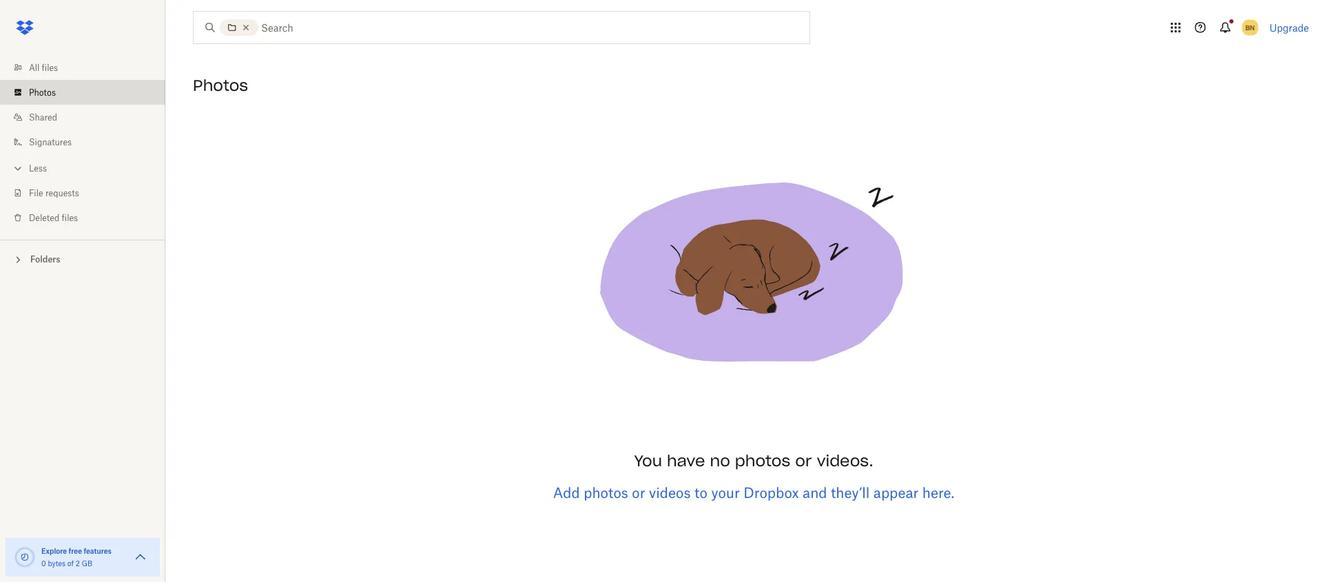 Task type: locate. For each thing, give the bounding box(es) containing it.
list containing all files
[[0, 47, 165, 240]]

0 horizontal spatial files
[[42, 62, 58, 73]]

of
[[67, 559, 74, 568]]

1 horizontal spatial files
[[62, 213, 78, 223]]

quota usage element
[[14, 547, 36, 569]]

files right deleted
[[62, 213, 78, 223]]

dropbox image
[[11, 14, 39, 41]]

or left videos
[[632, 485, 645, 501]]

bytes
[[48, 559, 66, 568]]

or
[[796, 451, 812, 471], [632, 485, 645, 501]]

files
[[42, 62, 58, 73], [62, 213, 78, 223]]

deleted files link
[[11, 205, 165, 230]]

1 vertical spatial files
[[62, 213, 78, 223]]

requests
[[45, 188, 79, 198]]

2
[[76, 559, 80, 568]]

0 horizontal spatial photos
[[584, 485, 629, 501]]

1 horizontal spatial photos
[[193, 76, 248, 95]]

you
[[634, 451, 662, 471]]

add photos or videos to your dropbox and they'll appear here.
[[553, 485, 955, 501]]

less image
[[11, 162, 25, 175]]

files inside "link"
[[42, 62, 58, 73]]

your
[[711, 485, 740, 501]]

all
[[29, 62, 39, 73]]

photos right add
[[584, 485, 629, 501]]

or up and
[[796, 451, 812, 471]]

shared link
[[11, 105, 165, 130]]

files right "all"
[[42, 62, 58, 73]]

features
[[84, 547, 112, 556]]

photos list item
[[0, 80, 165, 105]]

photos up dropbox at the bottom right of page
[[735, 451, 791, 471]]

0 vertical spatial files
[[42, 62, 58, 73]]

1 horizontal spatial or
[[796, 451, 812, 471]]

add photos or videos to your dropbox and they'll appear here. link
[[553, 485, 955, 501]]

have
[[667, 451, 705, 471]]

all files link
[[11, 55, 165, 80]]

add
[[553, 485, 580, 501]]

file requests link
[[11, 181, 165, 205]]

1 vertical spatial or
[[632, 485, 645, 501]]

1 vertical spatial photos
[[584, 485, 629, 501]]

0 horizontal spatial photos
[[29, 87, 56, 98]]

photos
[[735, 451, 791, 471], [584, 485, 629, 501]]

1 horizontal spatial photos
[[735, 451, 791, 471]]

folders
[[30, 254, 60, 265]]

less
[[29, 163, 47, 173]]

explore
[[41, 547, 67, 556]]

photos
[[193, 76, 248, 95], [29, 87, 56, 98]]

shared
[[29, 112, 57, 122]]

gb
[[82, 559, 92, 568]]

0 vertical spatial photos
[[735, 451, 791, 471]]

list
[[0, 47, 165, 240]]

to
[[695, 485, 708, 501]]

videos
[[649, 485, 691, 501]]

dropbox
[[744, 485, 799, 501]]

all files
[[29, 62, 58, 73]]



Task type: describe. For each thing, give the bounding box(es) containing it.
free
[[69, 547, 82, 556]]

upgrade link
[[1270, 22, 1310, 33]]

bn button
[[1240, 17, 1262, 39]]

bn
[[1246, 23, 1255, 32]]

0 horizontal spatial or
[[632, 485, 645, 501]]

files for deleted files
[[62, 213, 78, 223]]

upgrade
[[1270, 22, 1310, 33]]

sleeping dog on a purple cushion. image
[[582, 105, 926, 449]]

and
[[803, 485, 827, 501]]

0
[[41, 559, 46, 568]]

explore free features 0 bytes of 2 gb
[[41, 547, 112, 568]]

file requests
[[29, 188, 79, 198]]

videos.
[[817, 451, 874, 471]]

photos inside list item
[[29, 87, 56, 98]]

here.
[[923, 485, 955, 501]]

files for all files
[[42, 62, 58, 73]]

deleted files
[[29, 213, 78, 223]]

folders button
[[0, 249, 165, 269]]

appear
[[874, 485, 919, 501]]

they'll
[[831, 485, 870, 501]]

file
[[29, 188, 43, 198]]

photos link
[[11, 80, 165, 105]]

Search in folder "New Folder" text field
[[261, 20, 782, 35]]

signatures link
[[11, 130, 165, 154]]

signatures
[[29, 137, 72, 147]]

0 vertical spatial or
[[796, 451, 812, 471]]

deleted
[[29, 213, 59, 223]]

no
[[710, 451, 730, 471]]

you have no photos or videos.
[[634, 451, 874, 471]]



Task type: vqa. For each thing, say whether or not it's contained in the screenshot.
Only you inside the Name Screenshot 2023-08-18 at 9.48.36 AM.png, Modified 11/13/2023 9:46 am, element
no



